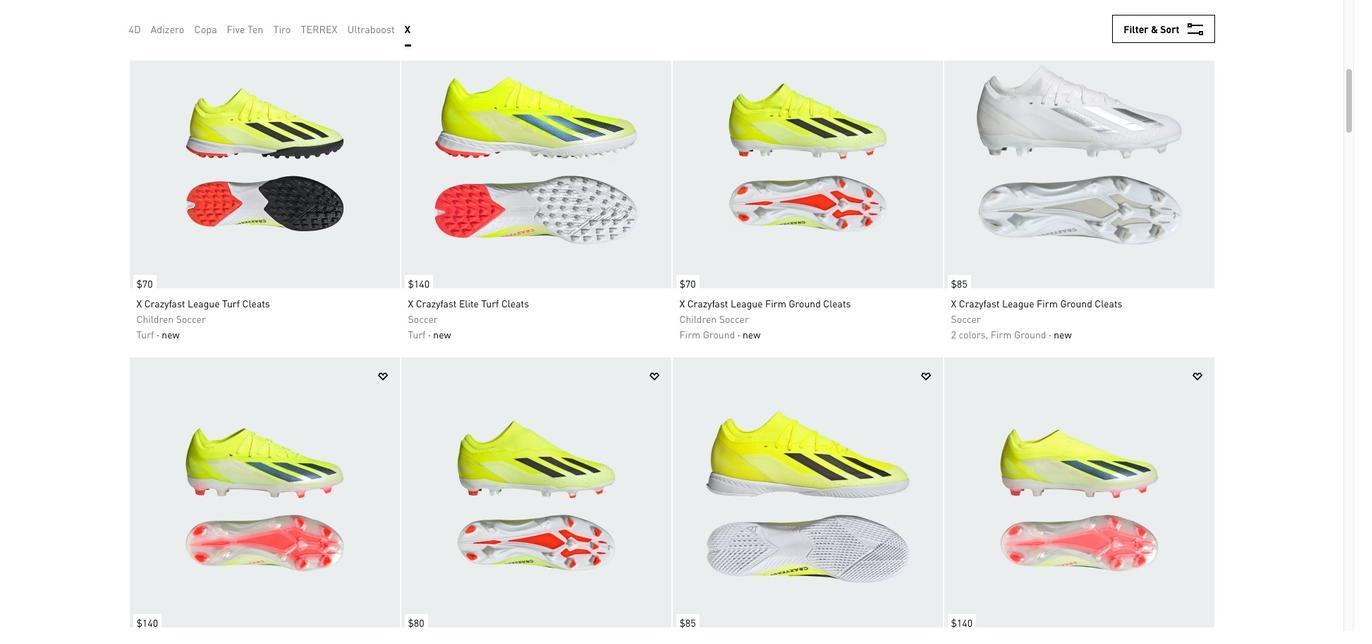 Task type: describe. For each thing, give the bounding box(es) containing it.
crazyfast for firm
[[687, 297, 728, 310]]

copa link
[[194, 21, 217, 37]]

cleats inside x crazyfast elite turf cleats soccer turf · new
[[501, 297, 529, 310]]

soccer yellow x crazyfast elite turf cleats image
[[401, 18, 671, 288]]

x for x crazyfast league firm ground cleats children soccer firm ground · new
[[680, 297, 685, 310]]

new inside "x crazyfast league firm ground cleats soccer 2 colors, firm ground · new"
[[1054, 328, 1072, 341]]

$70 for first $70 link from left
[[136, 277, 153, 290]]

soccer inside "x crazyfast league firm ground cleats soccer 2 colors, firm ground · new"
[[951, 312, 981, 325]]

$80 link
[[401, 607, 428, 631]]

children soccer yellow x crazyfast league turf cleats image
[[129, 18, 400, 288]]

$140 for children soccer yellow x crazyfast elite laceless firm ground cleats image's $140 link
[[951, 616, 973, 629]]

tiro
[[273, 23, 291, 35]]

x crazyfast league firm ground cleats children soccer firm ground · new
[[680, 297, 851, 341]]

ten
[[248, 23, 263, 35]]

$85 for soccer white x crazyfast league firm ground cleats image
[[951, 277, 967, 290]]

soccer yellow x crazyfast league indoor shoes image
[[673, 358, 943, 628]]

five ten link
[[227, 21, 263, 37]]

terrex
[[301, 23, 338, 35]]

2
[[951, 328, 956, 341]]

crazyfast for ·
[[144, 297, 185, 310]]

cleats inside x crazyfast league turf cleats children soccer turf · new
[[242, 297, 270, 310]]

crazyfast for new
[[416, 297, 457, 310]]

x link
[[405, 21, 411, 37]]

$85 link for soccer yellow x crazyfast league indoor shoes image on the bottom
[[673, 607, 699, 631]]

list containing 4d
[[129, 11, 421, 47]]

$140 for children soccer yellow x crazyfast elite firm ground cleats image's $140 link
[[136, 616, 158, 629]]

children inside x crazyfast league turf cleats children soccer turf · new
[[136, 312, 174, 325]]

colors,
[[959, 328, 988, 341]]

children soccer yellow x crazyfast league laceless firm ground cleats image
[[401, 358, 671, 628]]

4d link
[[129, 21, 141, 37]]

filter & sort button
[[1112, 15, 1215, 43]]

filter & sort
[[1124, 23, 1180, 35]]

adizero link
[[151, 21, 184, 37]]

x for x crazyfast elite turf cleats soccer turf · new
[[408, 297, 413, 310]]

league for ground
[[731, 297, 763, 310]]

$140 link for children soccer yellow x crazyfast elite laceless firm ground cleats image
[[944, 607, 976, 631]]

cleats inside x crazyfast league firm ground cleats children soccer firm ground · new
[[823, 297, 851, 310]]

2 $70 link from the left
[[673, 268, 699, 292]]

x for x
[[405, 23, 411, 35]]

copa
[[194, 23, 217, 35]]

new inside x crazyfast elite turf cleats soccer turf · new
[[433, 328, 451, 341]]

filter
[[1124, 23, 1149, 35]]

x crazyfast league firm ground cleats soccer 2 colors, firm ground · new
[[951, 297, 1123, 341]]

new inside x crazyfast league turf cleats children soccer turf · new
[[162, 328, 180, 341]]



Task type: locate. For each thing, give the bounding box(es) containing it.
2 · from the left
[[428, 328, 431, 341]]

x crazyfast league turf cleats children soccer turf · new
[[136, 297, 270, 341]]

· inside x crazyfast elite turf cleats soccer turf · new
[[428, 328, 431, 341]]

league inside x crazyfast league turf cleats children soccer turf · new
[[188, 297, 220, 310]]

2 crazyfast from the left
[[416, 297, 457, 310]]

children soccer yellow x crazyfast elite firm ground cleats image
[[129, 358, 400, 628]]

· inside x crazyfast league firm ground cleats children soccer firm ground · new
[[738, 328, 740, 341]]

3 cleats from the left
[[823, 297, 851, 310]]

$70
[[136, 277, 153, 290], [680, 277, 696, 290]]

2 cleats from the left
[[501, 297, 529, 310]]

soccer
[[176, 312, 206, 325], [408, 312, 438, 325], [719, 312, 749, 325], [951, 312, 981, 325]]

x for x crazyfast league turf cleats children soccer turf · new
[[136, 297, 142, 310]]

1 soccer from the left
[[176, 312, 206, 325]]

1 vertical spatial $85 link
[[673, 607, 699, 631]]

crazyfast inside x crazyfast league turf cleats children soccer turf · new
[[144, 297, 185, 310]]

terrex link
[[301, 21, 338, 37]]

crazyfast inside "x crazyfast league firm ground cleats soccer 2 colors, firm ground · new"
[[959, 297, 1000, 310]]

1 vertical spatial $85
[[680, 616, 696, 629]]

cleats
[[242, 297, 270, 310], [501, 297, 529, 310], [823, 297, 851, 310], [1095, 297, 1123, 310]]

five
[[227, 23, 245, 35]]

0 horizontal spatial children
[[136, 312, 174, 325]]

$140
[[408, 277, 430, 290], [136, 616, 158, 629], [951, 616, 973, 629]]

new
[[162, 328, 180, 341], [433, 328, 451, 341], [743, 328, 761, 341], [1054, 328, 1072, 341]]

4 · from the left
[[1049, 328, 1051, 341]]

1 horizontal spatial $140
[[408, 277, 430, 290]]

0 horizontal spatial $70
[[136, 277, 153, 290]]

$70 for 1st $70 link from right
[[680, 277, 696, 290]]

· inside x crazyfast league turf cleats children soccer turf · new
[[157, 328, 159, 341]]

league inside "x crazyfast league firm ground cleats soccer 2 colors, firm ground · new"
[[1002, 297, 1034, 310]]

0 horizontal spatial $85 link
[[673, 607, 699, 631]]

$140 for middle $140 link
[[408, 277, 430, 290]]

children soccer yellow x crazyfast league firm ground cleats image
[[673, 18, 943, 288]]

3 league from the left
[[1002, 297, 1034, 310]]

· inside "x crazyfast league firm ground cleats soccer 2 colors, firm ground · new"
[[1049, 328, 1051, 341]]

0 horizontal spatial $70 link
[[129, 268, 156, 292]]

crazyfast for colors,
[[959, 297, 1000, 310]]

list
[[129, 11, 421, 47]]

x for x crazyfast league firm ground cleats soccer 2 colors, firm ground · new
[[951, 297, 957, 310]]

1 league from the left
[[188, 297, 220, 310]]

ultraboost
[[347, 23, 395, 35]]

soccer inside x crazyfast league firm ground cleats children soccer firm ground · new
[[719, 312, 749, 325]]

0 horizontal spatial $140 link
[[129, 607, 162, 631]]

4d
[[129, 23, 141, 35]]

3 soccer from the left
[[719, 312, 749, 325]]

2 horizontal spatial $140 link
[[944, 607, 976, 631]]

tiro link
[[273, 21, 291, 37]]

1 horizontal spatial $70
[[680, 277, 696, 290]]

2 league from the left
[[731, 297, 763, 310]]

·
[[157, 328, 159, 341], [428, 328, 431, 341], [738, 328, 740, 341], [1049, 328, 1051, 341]]

five ten
[[227, 23, 263, 35]]

ultraboost link
[[347, 21, 395, 37]]

2 $70 from the left
[[680, 277, 696, 290]]

0 vertical spatial $85 link
[[944, 268, 971, 292]]

league for new
[[188, 297, 220, 310]]

1 new from the left
[[162, 328, 180, 341]]

x crazyfast elite turf cleats soccer turf · new
[[408, 297, 529, 341]]

2 horizontal spatial league
[[1002, 297, 1034, 310]]

2 children from the left
[[680, 312, 717, 325]]

0 horizontal spatial $85
[[680, 616, 696, 629]]

children inside x crazyfast league firm ground cleats children soccer firm ground · new
[[680, 312, 717, 325]]

1 · from the left
[[157, 328, 159, 341]]

x
[[405, 23, 411, 35], [136, 297, 142, 310], [408, 297, 413, 310], [680, 297, 685, 310], [951, 297, 957, 310]]

adizero
[[151, 23, 184, 35]]

4 new from the left
[[1054, 328, 1072, 341]]

x inside x crazyfast league turf cleats children soccer turf · new
[[136, 297, 142, 310]]

children soccer yellow x crazyfast elite laceless firm ground cleats image
[[944, 358, 1214, 628]]

1 horizontal spatial children
[[680, 312, 717, 325]]

soccer inside x crazyfast league turf cleats children soccer turf · new
[[176, 312, 206, 325]]

1 $70 from the left
[[136, 277, 153, 290]]

3 new from the left
[[743, 328, 761, 341]]

1 children from the left
[[136, 312, 174, 325]]

x inside "x crazyfast league firm ground cleats soccer 2 colors, firm ground · new"
[[951, 297, 957, 310]]

x inside x crazyfast league firm ground cleats children soccer firm ground · new
[[680, 297, 685, 310]]

soccer white x crazyfast league firm ground cleats image
[[944, 18, 1214, 288]]

$85 link for soccer white x crazyfast league firm ground cleats image
[[944, 268, 971, 292]]

0 horizontal spatial league
[[188, 297, 220, 310]]

elite
[[459, 297, 479, 310]]

1 crazyfast from the left
[[144, 297, 185, 310]]

sort
[[1161, 23, 1180, 35]]

2 new from the left
[[433, 328, 451, 341]]

1 horizontal spatial $140 link
[[401, 268, 433, 292]]

league
[[188, 297, 220, 310], [731, 297, 763, 310], [1002, 297, 1034, 310]]

2 horizontal spatial $140
[[951, 616, 973, 629]]

4 soccer from the left
[[951, 312, 981, 325]]

3 crazyfast from the left
[[687, 297, 728, 310]]

4 cleats from the left
[[1095, 297, 1123, 310]]

$70 link
[[129, 268, 156, 292], [673, 268, 699, 292]]

1 $70 link from the left
[[129, 268, 156, 292]]

2 soccer from the left
[[408, 312, 438, 325]]

0 horizontal spatial $140
[[136, 616, 158, 629]]

turf
[[222, 297, 240, 310], [481, 297, 499, 310], [136, 328, 154, 341], [408, 328, 426, 341]]

crazyfast
[[144, 297, 185, 310], [416, 297, 457, 310], [687, 297, 728, 310], [959, 297, 1000, 310]]

soccer inside x crazyfast elite turf cleats soccer turf · new
[[408, 312, 438, 325]]

1 horizontal spatial $85 link
[[944, 268, 971, 292]]

&
[[1151, 23, 1158, 35]]

children
[[136, 312, 174, 325], [680, 312, 717, 325]]

4 crazyfast from the left
[[959, 297, 1000, 310]]

x inside x crazyfast elite turf cleats soccer turf · new
[[408, 297, 413, 310]]

$85
[[951, 277, 967, 290], [680, 616, 696, 629]]

0 vertical spatial $85
[[951, 277, 967, 290]]

league inside x crazyfast league firm ground cleats children soccer firm ground · new
[[731, 297, 763, 310]]

$140 link for children soccer yellow x crazyfast elite firm ground cleats image
[[129, 607, 162, 631]]

3 · from the left
[[738, 328, 740, 341]]

cleats inside "x crazyfast league firm ground cleats soccer 2 colors, firm ground · new"
[[1095, 297, 1123, 310]]

1 horizontal spatial $70 link
[[673, 268, 699, 292]]

1 cleats from the left
[[242, 297, 270, 310]]

1 horizontal spatial league
[[731, 297, 763, 310]]

$85 for soccer yellow x crazyfast league indoor shoes image on the bottom
[[680, 616, 696, 629]]

ground
[[789, 297, 821, 310], [1060, 297, 1092, 310], [703, 328, 735, 341], [1014, 328, 1046, 341]]

$85 link
[[944, 268, 971, 292], [673, 607, 699, 631]]

new inside x crazyfast league firm ground cleats children soccer firm ground · new
[[743, 328, 761, 341]]

crazyfast inside x crazyfast elite turf cleats soccer turf · new
[[416, 297, 457, 310]]

1 horizontal spatial $85
[[951, 277, 967, 290]]

$140 link
[[401, 268, 433, 292], [129, 607, 162, 631], [944, 607, 976, 631]]

$80
[[408, 616, 424, 629]]

crazyfast inside x crazyfast league firm ground cleats children soccer firm ground · new
[[687, 297, 728, 310]]

firm
[[765, 297, 786, 310], [1037, 297, 1058, 310], [680, 328, 701, 341], [991, 328, 1012, 341]]

league for firm
[[1002, 297, 1034, 310]]



Task type: vqa. For each thing, say whether or not it's contained in the screenshot.
middle for
no



